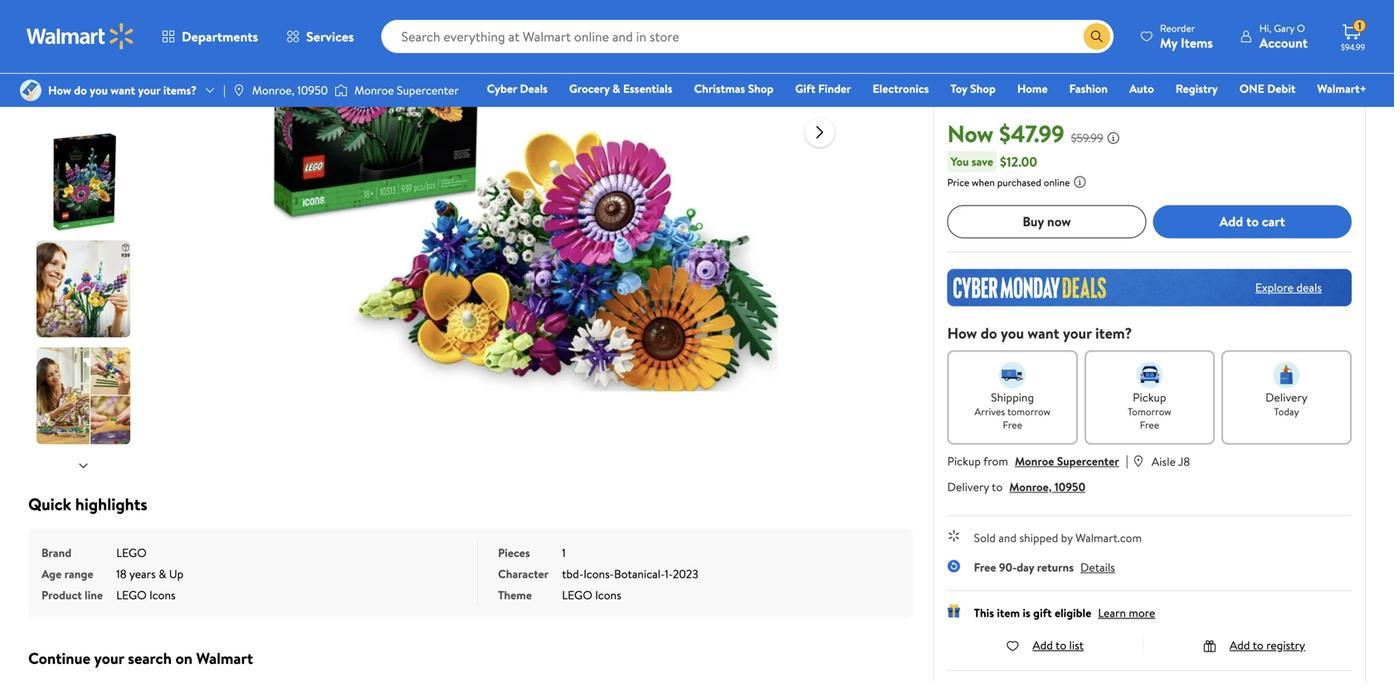 Task type: vqa. For each thing, say whether or not it's contained in the screenshot.
$ inside the $ 9 98
no



Task type: describe. For each thing, give the bounding box(es) containing it.
one
[[1240, 81, 1265, 97]]

now
[[948, 117, 994, 150]]

learn more button
[[1098, 605, 1156, 622]]

lego for continue your search on walmart
[[948, 0, 991, 10]]

lego icons wildflower bouquet 10313 set - artificial flowers, adult botanical collection, unique home décor piece, makes a great christmas  gift for women, men and teens - image 3 of 8 image
[[37, 134, 134, 231]]

sold
[[974, 530, 996, 546]]

debit
[[1268, 81, 1296, 97]]

explore
[[1256, 280, 1294, 296]]

cyber deals
[[487, 81, 548, 97]]

 image for monroe, 10950
[[232, 84, 246, 97]]

grocery & essentials
[[569, 81, 673, 97]]

walmart.com
[[1076, 530, 1142, 546]]

range
[[64, 567, 93, 583]]

add to list button
[[1006, 638, 1084, 654]]

to for list
[[1056, 638, 1067, 654]]

tomorrow
[[1128, 405, 1172, 419]]

christmas inside lego icons wildflower bouquet 10313 set - artificial flowers, adult botanical collection, unique home décor piece, makes a great christmas  gift for women, men and teens
[[1150, 37, 1223, 60]]

monroe, 10950 button
[[1010, 479, 1086, 495]]

when
[[972, 175, 995, 189]]

-
[[1255, 0, 1261, 10]]

to for cart
[[1247, 213, 1259, 231]]

electronics
[[873, 81, 929, 97]]

up
[[169, 567, 184, 583]]

1 vertical spatial monroe,
[[1010, 479, 1052, 495]]

add for add to list
[[1033, 638, 1053, 654]]

brand
[[42, 545, 72, 562]]

character
[[498, 567, 549, 583]]

lego icons for icons-
[[562, 588, 622, 604]]

item
[[997, 605, 1020, 622]]

grocery
[[569, 81, 610, 97]]

204 reviews link
[[1021, 89, 1076, 103]]

buy now button
[[948, 205, 1147, 238]]

intent image for pickup image
[[1137, 362, 1163, 389]]

décor
[[948, 37, 991, 60]]

0 horizontal spatial 10950
[[297, 82, 328, 98]]

years
[[129, 567, 156, 583]]

pickup for pickup tomorrow free
[[1133, 390, 1167, 406]]

registry
[[1176, 81, 1218, 97]]

& inside the "18 years & up product line"
[[159, 567, 166, 583]]

account
[[1260, 34, 1308, 52]]

items?
[[163, 82, 197, 98]]

unique
[[1209, 12, 1261, 35]]

finder
[[818, 81, 851, 97]]

lego icons wildflower bouquet 10313 set - artificial flowers, adult botanical collection, unique home décor piece, makes a great christmas  gift for women, men and teens - image 4 of 8 image
[[37, 241, 134, 338]]

toy shop
[[951, 81, 996, 97]]

pieces
[[498, 545, 530, 562]]

christmas shop link
[[687, 80, 781, 98]]

$47.99
[[999, 117, 1065, 150]]

line
[[85, 588, 103, 604]]

tomorrow
[[1008, 405, 1051, 419]]

Search search field
[[382, 20, 1114, 53]]

lego icons for years
[[116, 588, 176, 604]]

services
[[306, 27, 354, 46]]

1 vertical spatial gift
[[795, 81, 816, 97]]

item?
[[1096, 323, 1132, 344]]

aisle
[[1152, 454, 1176, 470]]

add to registry button
[[1204, 638, 1306, 654]]

18 years & up product line
[[42, 567, 184, 604]]

quick highlights
[[28, 493, 147, 516]]

delivery today
[[1266, 390, 1308, 419]]

details button
[[1081, 560, 1116, 576]]

how for how do you want your items?
[[48, 82, 71, 98]]

set
[[1227, 0, 1251, 10]]

1 horizontal spatial 10950
[[1055, 479, 1086, 495]]

lego icons wildflower bouquet 10313 set - artificial flowers, adult botanical collection, unique home décor piece, makes a great christmas  gift for women, men and teens - image 5 of 8 image
[[37, 348, 134, 445]]

gift
[[1034, 605, 1052, 622]]

delivery for to
[[948, 479, 989, 495]]

aisle j8
[[1152, 454, 1190, 470]]

deals
[[1297, 280, 1322, 296]]

cart
[[1262, 213, 1286, 231]]

purchased
[[998, 175, 1042, 189]]

next image image
[[77, 460, 90, 473]]

search
[[128, 648, 172, 670]]

toy shop link
[[943, 80, 1003, 98]]

0 vertical spatial &
[[613, 81, 621, 97]]

continue
[[28, 648, 91, 670]]

today
[[1275, 405, 1299, 419]]

teens
[[1014, 61, 1054, 85]]

gift inside lego icons wildflower bouquet 10313 set - artificial flowers, adult botanical collection, unique home décor piece, makes a great christmas  gift for women, men and teens
[[1227, 37, 1256, 60]]

great
[[1105, 37, 1146, 60]]

2023
[[673, 567, 699, 583]]

icons for theme
[[595, 588, 622, 604]]

sold and shipped by walmart.com
[[974, 530, 1142, 546]]

lego icons wildflower bouquet 10313 set - artificial flowers, adult botanical collection, unique home décor piece, makes a great christmas  gift for women, men and teens image
[[261, 0, 792, 409]]

now
[[1047, 213, 1071, 231]]

intent image for shipping image
[[1000, 362, 1026, 389]]

free inside shipping arrives tomorrow free
[[1003, 418, 1023, 432]]

204
[[1024, 89, 1042, 103]]

registry link
[[1169, 80, 1226, 98]]

walmart
[[196, 648, 253, 670]]

next media item image
[[810, 122, 830, 142]]

Walmart Site-Wide search field
[[382, 20, 1114, 53]]

departments button
[[148, 17, 272, 56]]

you save $12.00
[[951, 153, 1038, 171]]

artificial
[[1265, 0, 1329, 10]]

reviews
[[1044, 89, 1076, 103]]

age
[[42, 567, 62, 583]]

botanical
[[1056, 12, 1123, 35]]

add to list
[[1033, 638, 1084, 654]]

shop for toy shop
[[970, 81, 996, 97]]

quick
[[28, 493, 71, 516]]

free inside "pickup tomorrow free"
[[1140, 418, 1160, 432]]

you for how do you want your items?
[[90, 82, 108, 98]]

save
[[972, 153, 994, 170]]

cyber
[[487, 81, 517, 97]]

christmas inside christmas shop link
[[694, 81, 745, 97]]

(4.8)
[[1001, 89, 1021, 103]]

1 vertical spatial and
[[999, 530, 1017, 546]]

add to cart button
[[1153, 205, 1352, 238]]

icons-
[[584, 567, 614, 583]]

add for add to cart
[[1220, 213, 1244, 231]]

0 horizontal spatial your
[[94, 648, 124, 670]]

1-
[[665, 567, 673, 583]]

1 vertical spatial |
[[1126, 452, 1129, 470]]

eligible
[[1055, 605, 1092, 622]]



Task type: locate. For each thing, give the bounding box(es) containing it.
monroe down services popup button
[[355, 82, 394, 98]]

0 horizontal spatial shop
[[748, 81, 774, 97]]

monroe supercenter button
[[1015, 453, 1119, 470]]

pickup for pickup from monroe supercenter |
[[948, 453, 981, 470]]

from
[[984, 453, 1008, 470]]

$59.99
[[1071, 130, 1104, 146]]

shop right "toy"
[[970, 81, 996, 97]]

lego for product line
[[116, 588, 147, 604]]

1 up tbd-
[[562, 545, 566, 562]]

gifting made easy image
[[948, 605, 961, 618]]

0 vertical spatial |
[[223, 82, 226, 98]]

& right grocery
[[613, 81, 621, 97]]

2 horizontal spatial icons
[[995, 0, 1033, 10]]

gift
[[1227, 37, 1256, 60], [795, 81, 816, 97]]

| left aisle
[[1126, 452, 1129, 470]]

2 horizontal spatial free
[[1140, 418, 1160, 432]]

your left search
[[94, 648, 124, 670]]

your for items?
[[138, 82, 160, 98]]

do for how do you want your item?
[[981, 323, 997, 344]]

arrives
[[975, 405, 1005, 419]]

1 vertical spatial want
[[1028, 323, 1060, 344]]

pickup left from
[[948, 453, 981, 470]]

christmas down reorder
[[1150, 37, 1223, 60]]

how do you want your item?
[[948, 323, 1132, 344]]

explore deals
[[1256, 280, 1322, 296]]

price when purchased online
[[948, 175, 1070, 189]]

0 vertical spatial want
[[111, 82, 135, 98]]

icons down icons-
[[595, 588, 622, 604]]

0 vertical spatial christmas
[[1150, 37, 1223, 60]]

monroe, down services popup button
[[252, 82, 295, 98]]

10950 down services popup button
[[297, 82, 328, 98]]

collection,
[[1127, 12, 1206, 35]]

1 vertical spatial home
[[1018, 81, 1048, 97]]

cyber monday deals image
[[948, 269, 1352, 307]]

 image for monroe supercenter
[[335, 82, 348, 99]]

to left cart
[[1247, 213, 1259, 231]]

gift finder link
[[788, 80, 859, 98]]

monroe,
[[252, 82, 295, 98], [1010, 479, 1052, 495]]

pickup from monroe supercenter |
[[948, 452, 1129, 470]]

hi, gary o account
[[1260, 21, 1308, 52]]

1 vertical spatial 1
[[562, 545, 566, 562]]

want
[[111, 82, 135, 98], [1028, 323, 1060, 344]]

lego for theme
[[562, 588, 593, 604]]

1 horizontal spatial how
[[948, 323, 977, 344]]

1 horizontal spatial  image
[[232, 84, 246, 97]]

1 vertical spatial do
[[981, 323, 997, 344]]

shop for christmas shop
[[748, 81, 774, 97]]

1 horizontal spatial monroe
[[1015, 453, 1054, 470]]

1 up "$94.99" at the top of the page
[[1358, 19, 1362, 33]]

delivery down intent image for delivery at the right bottom of page
[[1266, 390, 1308, 406]]

do up shipping
[[981, 323, 997, 344]]

electronics link
[[865, 80, 937, 98]]

1 shop from the left
[[748, 81, 774, 97]]

christmas down walmart site-wide search field
[[694, 81, 745, 97]]

do for how do you want your items?
[[74, 82, 87, 98]]

1 horizontal spatial delivery
[[1266, 390, 1308, 406]]

supercenter inside the pickup from monroe supercenter |
[[1057, 453, 1119, 470]]

and inside lego icons wildflower bouquet 10313 set - artificial flowers, adult botanical collection, unique home décor piece, makes a great christmas  gift for women, men and teens
[[984, 61, 1010, 85]]

bouquet
[[1119, 0, 1180, 10]]

registry
[[1267, 638, 1306, 654]]

more
[[1129, 605, 1156, 622]]

1 horizontal spatial your
[[138, 82, 160, 98]]

1 horizontal spatial home
[[1265, 12, 1309, 35]]

add inside button
[[1220, 213, 1244, 231]]

0 vertical spatial monroe,
[[252, 82, 295, 98]]

1 for 1
[[1358, 19, 1362, 33]]

(4.8) 204 reviews
[[1001, 89, 1076, 103]]

your left item?
[[1063, 323, 1092, 344]]

1 horizontal spatial do
[[981, 323, 997, 344]]

0 vertical spatial 10950
[[297, 82, 328, 98]]

1
[[1358, 19, 1362, 33], [562, 545, 566, 562]]

add left cart
[[1220, 213, 1244, 231]]

10950 down the monroe supercenter button
[[1055, 479, 1086, 495]]

0 horizontal spatial home
[[1018, 81, 1048, 97]]

home
[[1265, 12, 1309, 35], [1018, 81, 1048, 97]]

want for item?
[[1028, 323, 1060, 344]]

and
[[984, 61, 1010, 85], [999, 530, 1017, 546]]

0 vertical spatial 1
[[1358, 19, 1362, 33]]

 image for how do you want your items?
[[20, 80, 42, 101]]

monroe
[[355, 82, 394, 98], [1015, 453, 1054, 470]]

theme
[[498, 588, 532, 604]]

2 shop from the left
[[970, 81, 996, 97]]

pickup
[[1133, 390, 1167, 406], [948, 453, 981, 470]]

legal information image
[[1074, 175, 1087, 189]]

0 horizontal spatial &
[[159, 567, 166, 583]]

one debit link
[[1232, 80, 1304, 98]]

&
[[613, 81, 621, 97], [159, 567, 166, 583]]

you down walmart image
[[90, 82, 108, 98]]

supercenter left the cyber
[[397, 82, 459, 98]]

0 horizontal spatial  image
[[20, 80, 42, 101]]

and right sold
[[999, 530, 1017, 546]]

| right "items?"
[[223, 82, 226, 98]]

icons for product line
[[149, 588, 176, 604]]

0 horizontal spatial christmas
[[694, 81, 745, 97]]

1 vertical spatial you
[[1001, 323, 1024, 344]]

departments
[[182, 27, 258, 46]]

0 horizontal spatial do
[[74, 82, 87, 98]]

lego age range
[[42, 545, 147, 583]]

0 vertical spatial you
[[90, 82, 108, 98]]

reorder my items
[[1160, 21, 1213, 52]]

icons inside lego icons wildflower bouquet 10313 set - artificial flowers, adult botanical collection, unique home décor piece, makes a great christmas  gift for women, men and teens
[[995, 0, 1033, 10]]

1 vertical spatial your
[[1063, 323, 1092, 344]]

0 vertical spatial how
[[48, 82, 71, 98]]

1 vertical spatial &
[[159, 567, 166, 583]]

 image
[[20, 80, 42, 101], [335, 82, 348, 99], [232, 84, 246, 97]]

18
[[116, 567, 127, 583]]

monroe inside the pickup from monroe supercenter |
[[1015, 453, 1054, 470]]

1 horizontal spatial shop
[[970, 81, 996, 97]]

1 horizontal spatial you
[[1001, 323, 1024, 344]]

wildflower
[[1037, 0, 1115, 10]]

1 horizontal spatial lego icons
[[562, 588, 622, 604]]

to inside button
[[1247, 213, 1259, 231]]

1 vertical spatial 10950
[[1055, 479, 1086, 495]]

reorder
[[1160, 21, 1196, 35]]

gift left "finder"
[[795, 81, 816, 97]]

add to registry
[[1230, 638, 1306, 654]]

add down gift
[[1033, 638, 1053, 654]]

0 vertical spatial monroe
[[355, 82, 394, 98]]

shipping arrives tomorrow free
[[975, 390, 1051, 432]]

icons for continue your search on walmart
[[995, 0, 1033, 10]]

1 horizontal spatial free
[[1003, 418, 1023, 432]]

to down from
[[992, 479, 1003, 495]]

free 90-day returns details
[[974, 560, 1116, 576]]

returns
[[1037, 560, 1074, 576]]

list
[[1070, 638, 1084, 654]]

learn more about strikethrough prices image
[[1107, 131, 1120, 145]]

items
[[1181, 34, 1213, 52]]

1 character
[[498, 545, 566, 583]]

0 horizontal spatial lego icons
[[116, 588, 176, 604]]

free up aisle
[[1140, 418, 1160, 432]]

home inside lego icons wildflower bouquet 10313 set - artificial flowers, adult botanical collection, unique home décor piece, makes a great christmas  gift for women, men and teens
[[1265, 12, 1309, 35]]

to for monroe,
[[992, 479, 1003, 495]]

pickup tomorrow free
[[1128, 390, 1172, 432]]

buy now
[[1023, 213, 1071, 231]]

lego inside lego icons wildflower bouquet 10313 set - artificial flowers, adult botanical collection, unique home décor piece, makes a great christmas  gift for women, men and teens
[[948, 0, 991, 10]]

on
[[176, 648, 193, 670]]

pickup down "intent image for pickup"
[[1133, 390, 1167, 406]]

home link
[[1010, 80, 1056, 98]]

& left up
[[159, 567, 166, 583]]

free left 90-
[[974, 560, 997, 576]]

2 vertical spatial your
[[94, 648, 124, 670]]

how
[[48, 82, 71, 98], [948, 323, 977, 344]]

men
[[948, 61, 980, 85]]

monroe supercenter
[[355, 82, 459, 98]]

1 vertical spatial supercenter
[[1057, 453, 1119, 470]]

you up intent image for shipping
[[1001, 323, 1024, 344]]

to left list
[[1056, 638, 1067, 654]]

your for item?
[[1063, 323, 1092, 344]]

0 horizontal spatial gift
[[795, 81, 816, 97]]

0 vertical spatial and
[[984, 61, 1010, 85]]

toy
[[951, 81, 968, 97]]

0 horizontal spatial monroe
[[355, 82, 394, 98]]

icons up adult
[[995, 0, 1033, 10]]

a
[[1093, 37, 1101, 60]]

gary
[[1274, 21, 1295, 35]]

explore deals link
[[1249, 273, 1329, 303]]

lego icons down years
[[116, 588, 176, 604]]

2 horizontal spatial  image
[[335, 82, 348, 99]]

monroe, down the pickup from monroe supercenter |
[[1010, 479, 1052, 495]]

0 vertical spatial supercenter
[[397, 82, 459, 98]]

1 vertical spatial monroe
[[1015, 453, 1054, 470]]

delivery down from
[[948, 479, 989, 495]]

0 horizontal spatial pickup
[[948, 453, 981, 470]]

shipping
[[991, 390, 1034, 406]]

christmas
[[1150, 37, 1223, 60], [694, 81, 745, 97]]

christmas shop
[[694, 81, 774, 97]]

lego down the 18
[[116, 588, 147, 604]]

0 vertical spatial delivery
[[1266, 390, 1308, 406]]

want left item?
[[1028, 323, 1060, 344]]

free down shipping
[[1003, 418, 1023, 432]]

shop down the 'search' search field
[[748, 81, 774, 97]]

search icon image
[[1091, 30, 1104, 43]]

lego up flowers,
[[948, 0, 991, 10]]

how for how do you want your item?
[[948, 323, 977, 344]]

1 vertical spatial how
[[948, 323, 977, 344]]

1 horizontal spatial icons
[[595, 588, 622, 604]]

0 horizontal spatial delivery
[[948, 479, 989, 495]]

and up (4.8)
[[984, 61, 1010, 85]]

0 horizontal spatial |
[[223, 82, 226, 98]]

lego icons wildflower bouquet 10313 set - artificial flowers, adult botanical collection, unique home décor piece, makes a great christmas  gift for women, men and teens
[[948, 0, 1344, 85]]

lego up the 18
[[116, 545, 147, 562]]

0 horizontal spatial how
[[48, 82, 71, 98]]

0 vertical spatial pickup
[[1133, 390, 1167, 406]]

to for registry
[[1253, 638, 1264, 654]]

add to cart
[[1220, 213, 1286, 231]]

0 horizontal spatial 1
[[562, 545, 566, 562]]

to left registry
[[1253, 638, 1264, 654]]

o
[[1297, 21, 1306, 35]]

1 horizontal spatial monroe,
[[1010, 479, 1052, 495]]

1 vertical spatial pickup
[[948, 453, 981, 470]]

highlights
[[75, 493, 147, 516]]

1 vertical spatial christmas
[[694, 81, 745, 97]]

 image right 'monroe, 10950'
[[335, 82, 348, 99]]

details
[[1081, 560, 1116, 576]]

2 lego icons from the left
[[562, 588, 622, 604]]

pickup inside the pickup from monroe supercenter |
[[948, 453, 981, 470]]

do down walmart image
[[74, 82, 87, 98]]

supercenter up monroe, 10950 button
[[1057, 453, 1119, 470]]

0 horizontal spatial monroe,
[[252, 82, 295, 98]]

1 inside 1 character
[[562, 545, 566, 562]]

0 horizontal spatial you
[[90, 82, 108, 98]]

 image left 'monroe, 10950'
[[232, 84, 246, 97]]

1 for 1 character
[[562, 545, 566, 562]]

lego icons wildflower bouquet 10313 set - artificial flowers, adult botanical collection, unique home décor piece, makes a great christmas  gift for women, men and teens - image 2 of 8 image
[[37, 27, 134, 124]]

gift down unique
[[1227, 37, 1256, 60]]

women,
[[1285, 37, 1344, 60]]

lego inside lego age range
[[116, 545, 147, 562]]

1 lego icons from the left
[[116, 588, 176, 604]]

1 horizontal spatial christmas
[[1150, 37, 1223, 60]]

0 vertical spatial home
[[1265, 12, 1309, 35]]

by
[[1061, 530, 1073, 546]]

pickup inside "pickup tomorrow free"
[[1133, 390, 1167, 406]]

0 horizontal spatial free
[[974, 560, 997, 576]]

1 horizontal spatial |
[[1126, 452, 1129, 470]]

0 vertical spatial your
[[138, 82, 160, 98]]

add for add to registry
[[1230, 638, 1250, 654]]

j8
[[1178, 454, 1190, 470]]

delivery
[[1266, 390, 1308, 406], [948, 479, 989, 495]]

shipped
[[1020, 530, 1059, 546]]

your left "items?"
[[138, 82, 160, 98]]

 image down walmart image
[[20, 80, 42, 101]]

for
[[1260, 37, 1281, 60]]

intent image for delivery image
[[1274, 362, 1300, 389]]

icons down up
[[149, 588, 176, 604]]

0 horizontal spatial icons
[[149, 588, 176, 604]]

piece,
[[995, 37, 1039, 60]]

1 vertical spatial delivery
[[948, 479, 989, 495]]

hi,
[[1260, 21, 1272, 35]]

0 horizontal spatial supercenter
[[397, 82, 459, 98]]

lego down tbd-
[[562, 588, 593, 604]]

1 horizontal spatial 1
[[1358, 19, 1362, 33]]

90-
[[999, 560, 1017, 576]]

delivery for today
[[1266, 390, 1308, 406]]

cyber deals link
[[480, 80, 555, 98]]

10313
[[1184, 0, 1223, 10]]

2 horizontal spatial your
[[1063, 323, 1092, 344]]

1 horizontal spatial &
[[613, 81, 621, 97]]

walmart image
[[27, 23, 134, 50]]

1 horizontal spatial supercenter
[[1057, 453, 1119, 470]]

want for items?
[[111, 82, 135, 98]]

add left registry
[[1230, 638, 1250, 654]]

1 horizontal spatial gift
[[1227, 37, 1256, 60]]

1 horizontal spatial pickup
[[1133, 390, 1167, 406]]

0 horizontal spatial want
[[111, 82, 135, 98]]

you for how do you want your item?
[[1001, 323, 1024, 344]]

lego icons down icons-
[[562, 588, 622, 604]]

1 horizontal spatial want
[[1028, 323, 1060, 344]]

0 vertical spatial do
[[74, 82, 87, 98]]

0 vertical spatial gift
[[1227, 37, 1256, 60]]

monroe up monroe, 10950 button
[[1015, 453, 1054, 470]]

this item is gift eligible learn more
[[974, 605, 1156, 622]]

want left "items?"
[[111, 82, 135, 98]]

you
[[951, 153, 969, 170]]



